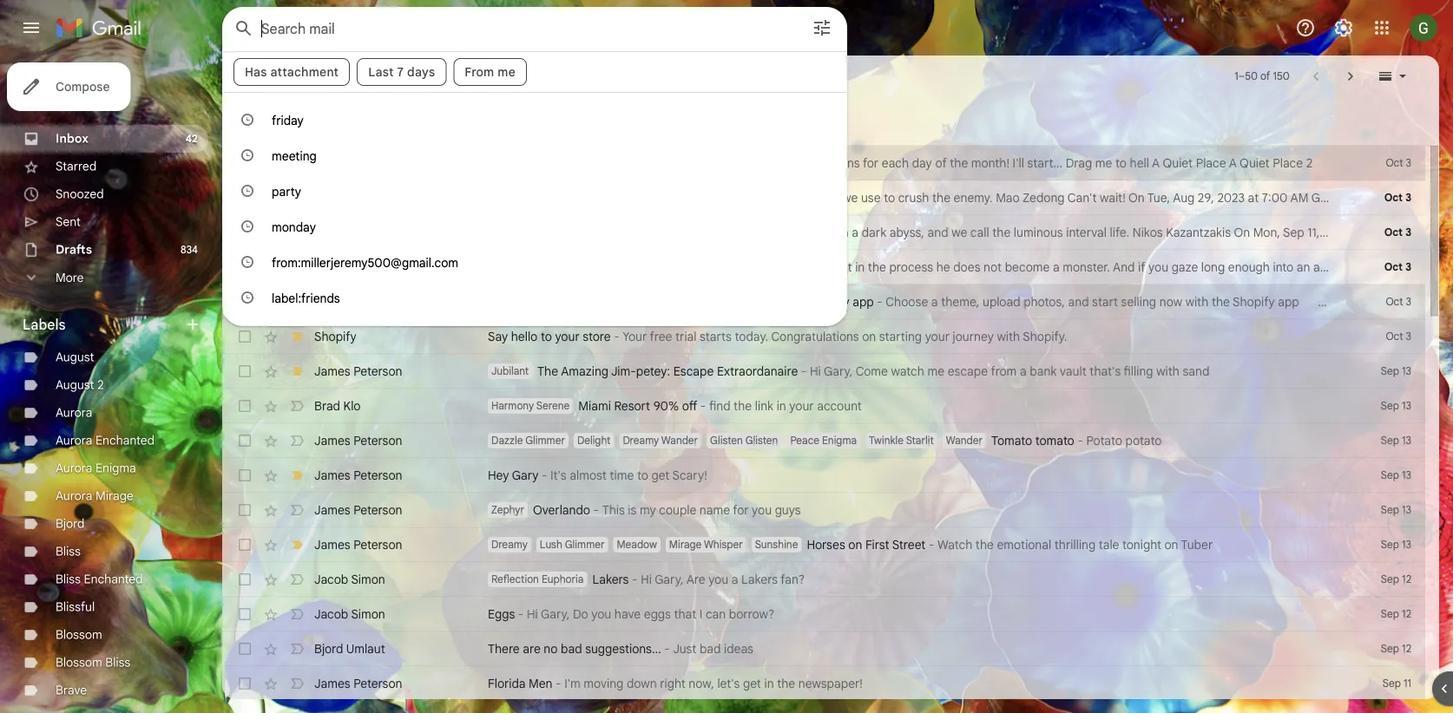 Task type: describe. For each thing, give the bounding box(es) containing it.
3 ﻿͏ from the left
[[1077, 329, 1077, 344]]

starred link
[[56, 159, 97, 174]]

5 ͏‌ from the left
[[1312, 294, 1315, 309]]

escape
[[673, 364, 714, 379]]

28 ͏‌ from the left
[[1383, 294, 1386, 309]]

emotional
[[997, 537, 1051, 553]]

0 vertical spatial at
[[1248, 190, 1259, 205]]

36 ͏‌ from the left
[[1408, 294, 1411, 309]]

potato
[[1086, 433, 1122, 448]]

oct for third row
[[1384, 261, 1403, 274]]

enigma for aurora enigma
[[95, 461, 136, 476]]

the inside we come from a dark abyss, we end in a dark abyss, and we call the luminous interval life. nikos kazantzakis on mon, sep 11, 2023 at 10:24 am james link
[[992, 225, 1011, 240]]

27 ͏‌ from the left
[[1380, 294, 1383, 309]]

the down long
[[1212, 294, 1230, 309]]

online
[[672, 294, 706, 309]]

the
[[537, 364, 558, 379]]

50
[[1245, 70, 1258, 83]]

important according to google magic. switch inside communism is not love. communism is a hammer which we use to crush the enemy. mao zedong can't wait! on tue, aug 29, 2023 at 7:00 am gary orlando <orlandogar row
[[288, 189, 306, 207]]

it's
[[550, 468, 567, 483]]

1 horizontal spatial of
[[1260, 70, 1270, 83]]

dreamy for dreamy
[[491, 539, 528, 552]]

you right are
[[709, 572, 728, 587]]

blossom link
[[56, 628, 102, 643]]

1 vertical spatial get
[[743, 676, 761, 691]]

in right let's
[[764, 676, 774, 691]]

start
[[1092, 294, 1118, 309]]

14 ͏‌ from the left
[[1340, 294, 1343, 309]]

2 communism from the left
[[665, 190, 733, 205]]

on left starting
[[862, 329, 876, 344]]

0 horizontal spatial hi
[[527, 607, 538, 622]]

brad for sep
[[314, 398, 340, 414]]

main content containing primary
[[222, 56, 1453, 714]]

2 a from the left
[[1229, 155, 1237, 171]]

create and manage your online business with the shopify app - choose a theme, upload photos, and start selling now with the shopify app ͏‌ ͏‌ ͏‌ ͏‌ ͏‌ ͏‌ ͏‌ ͏‌ ͏‌ ͏‌ ͏‌ ͏‌ ͏‌ ͏‌ ͏‌ ͏‌ ͏‌ ͏‌ ͏‌ ͏‌ ͏‌ ͏‌ ͏‌ ͏‌ ͏‌ ͏‌ ͏‌ ͏‌ ͏‌ ͏‌ ͏‌ ͏‌ ͏‌ ͏‌ ͏‌ ͏‌ ͏‌ ͏‌ ͏‌ ͏‌ ͏‌ ͏‌
[[533, 294, 1430, 309]]

monsters
[[688, 260, 739, 275]]

16 ͏‌ from the left
[[1346, 294, 1349, 309]]

blossom for blossom link
[[56, 628, 102, 643]]

2 app from the left
[[1278, 294, 1299, 309]]

the inside communism is not love. communism is a hammer which we use to crush the enemy. mao zedong can't wait! on tue, aug 29, 2023 at 7:00 am gary orlando <orlandogar link
[[932, 190, 951, 205]]

4 ﻿͏ from the left
[[1080, 329, 1080, 344]]

0 horizontal spatial and
[[573, 294, 594, 309]]

7 row from the top
[[222, 389, 1425, 424]]

compose button
[[7, 63, 131, 111]]

3 bjord umlaut from the top
[[314, 642, 385, 657]]

a right "become"
[[1053, 260, 1060, 275]]

33 ͏‌ from the left
[[1399, 294, 1402, 309]]

primary tab
[[222, 97, 440, 146]]

scary!
[[672, 468, 707, 483]]

brad for oct
[[314, 155, 340, 171]]

me inside list box
[[498, 64, 516, 79]]

potato
[[1125, 433, 1162, 448]]

love.
[[637, 190, 662, 205]]

august for 'august' link
[[56, 350, 94, 365]]

sep 13 for tomato tomato - potato potato
[[1381, 434, 1412, 448]]

12 ﻿͏ from the left
[[1105, 329, 1105, 344]]

nikos
[[1133, 225, 1163, 240]]

your left the 'journey'
[[925, 329, 950, 344]]

oct 3 for fourth row from the top
[[1386, 296, 1412, 309]]

james peterson for jubilant the amazing jim-petey: escape extraordanaire - hi gary, come watch me escape from a bank vault that's filling with sand
[[314, 364, 402, 379]]

not inside row
[[615, 190, 634, 205]]

i'm
[[564, 676, 581, 691]]

0 vertical spatial that
[[830, 260, 852, 275]]

fights
[[654, 260, 685, 275]]

peterson for tomato tomato - potato potato
[[354, 433, 402, 448]]

meadow
[[617, 539, 657, 552]]

24 ͏‌ from the left
[[1371, 294, 1374, 309]]

41 ͏‌ from the left
[[1424, 294, 1427, 309]]

starred
[[56, 159, 97, 174]]

has
[[245, 64, 267, 79]]

- left your
[[614, 329, 620, 344]]

with right now
[[1186, 294, 1209, 309]]

2 gaze from the left
[[1428, 260, 1453, 275]]

august for august 2
[[56, 378, 94, 393]]

hammer
[[758, 190, 804, 205]]

3 for third row
[[1406, 261, 1412, 274]]

the left newspaper!
[[777, 676, 795, 691]]

eggs - hi gary, do you have eggs that i can borrow?
[[488, 607, 775, 622]]

0 horizontal spatial am
[[1291, 190, 1309, 205]]

1 simon from the top
[[351, 572, 385, 587]]

20 ﻿͏ from the left
[[1130, 329, 1130, 344]]

your up peace at right bottom
[[789, 398, 814, 414]]

advanced search options image
[[805, 10, 839, 45]]

10 row from the top
[[222, 493, 1425, 528]]

shopify.
[[1023, 329, 1067, 344]]

whisper
[[704, 539, 743, 552]]

sent link
[[56, 214, 81, 230]]

12 ͏‌ from the left
[[1334, 294, 1337, 309]]

14 ﻿͏ from the left
[[1111, 329, 1111, 344]]

14 row from the top
[[222, 632, 1425, 667]]

blissful link
[[56, 600, 95, 615]]

jacob simon for 13th row from the top of the main content containing primary
[[314, 607, 385, 622]]

1 horizontal spatial not
[[984, 260, 1002, 275]]

aug
[[1173, 190, 1195, 205]]

older image
[[1342, 68, 1359, 85]]

29 ͏‌ from the left
[[1386, 294, 1390, 309]]

klo for oct 3
[[343, 155, 361, 171]]

none search field containing has attachment
[[222, 7, 847, 326]]

blossom for blossom bliss
[[56, 655, 102, 671]]

find
[[709, 398, 731, 414]]

abyss, inside whoever fights monsters should see to it that in the process he does not become a monster. and if you gaze long enough into an abyss, the abyss will gaze link
[[1313, 260, 1348, 275]]

abyss
[[1373, 260, 1405, 275]]

19 ͏‌ from the left
[[1355, 294, 1358, 309]]

35 ͏‌ from the left
[[1405, 294, 1408, 309]]

13 ͏‌ from the left
[[1337, 294, 1340, 309]]

just
[[673, 642, 697, 657]]

1 a from the left
[[1152, 155, 1160, 171]]

0 horizontal spatial gary
[[512, 468, 539, 483]]

whoever fights monsters should see to it that in the process he does not become a monster. and if you gaze long enough into an abyss, the abyss will gaze link
[[488, 259, 1453, 276]]

on inside row
[[1129, 190, 1145, 205]]

2 vertical spatial me
[[928, 364, 945, 379]]

inbox
[[56, 131, 89, 146]]

39 ͏‌ from the left
[[1418, 294, 1421, 309]]

1 vertical spatial am
[[1400, 225, 1418, 240]]

0 horizontal spatial for
[[733, 503, 749, 518]]

label:friends
[[272, 291, 340, 306]]

2 place from the left
[[1273, 155, 1303, 171]]

tale
[[1099, 537, 1119, 553]]

bjord for 2nd row from the bottom
[[314, 642, 343, 657]]

bliss for bliss link
[[56, 544, 81, 559]]

from
[[465, 64, 494, 79]]

reflection
[[491, 573, 539, 586]]

6 peterson from the top
[[354, 676, 402, 691]]

sep 13 for zephyr overlando - this is my couple name for you guys
[[1381, 504, 1412, 517]]

enigma for peace enigma
[[822, 434, 857, 448]]

support image
[[1295, 17, 1316, 38]]

1 sep 12 from the top
[[1381, 573, 1412, 586]]

9 ﻿͏ from the left
[[1095, 329, 1095, 344]]

3 for fourth row from the top
[[1406, 296, 1412, 309]]

thrilling
[[1055, 537, 1096, 553]]

11 row from the top
[[222, 528, 1425, 563]]

store
[[583, 329, 611, 344]]

24 ﻿͏ from the left
[[1142, 329, 1142, 344]]

18 ͏‌ from the left
[[1352, 294, 1355, 309]]

26 ͏‌ from the left
[[1377, 294, 1380, 309]]

mirage inside labels navigation
[[95, 489, 134, 504]]

to inside row
[[884, 190, 895, 205]]

6 row from the top
[[222, 354, 1425, 389]]

blossom bliss link
[[56, 655, 130, 671]]

you right if
[[1149, 260, 1169, 275]]

19 ﻿͏ from the left
[[1126, 329, 1126, 344]]

free
[[650, 329, 672, 344]]

settings image
[[1333, 17, 1354, 38]]

the left process
[[868, 260, 886, 275]]

toggle split pane mode image
[[1377, 68, 1394, 85]]

10:24
[[1368, 225, 1397, 240]]

overlando
[[533, 503, 590, 518]]

process
[[889, 260, 933, 275]]

twinkle starlit
[[869, 434, 934, 448]]

- right off
[[700, 398, 706, 414]]

23 ﻿͏ from the left
[[1139, 329, 1139, 344]]

umlaut for we come from a dark abyss, we end in a dark abyss, and we call the luminous interval life. nikos kazantzakis on mon, sep 11, 2023 at 10:24 am james
[[348, 225, 391, 240]]

2 horizontal spatial is
[[737, 190, 745, 205]]

bjord for third row
[[314, 260, 346, 275]]

40 ͏‌ from the left
[[1421, 294, 1424, 309]]

0 vertical spatial from
[[692, 225, 717, 240]]

brad klo for sep 13
[[314, 398, 361, 414]]

5 row from the top
[[222, 319, 1425, 354]]

oct 3 for 14th row from the bottom
[[1384, 226, 1412, 239]]

the inside send back your suggestions for each day of the month! i'll start... drag me to hell a quiet place a quiet place 2 link
[[950, 155, 968, 171]]

18 ﻿͏ from the left
[[1123, 329, 1123, 344]]

bliss enchanted link
[[56, 572, 143, 587]]

15 ͏‌ from the left
[[1343, 294, 1346, 309]]

- left i'm on the left of page
[[556, 676, 561, 691]]

- right eggs
[[518, 607, 524, 622]]

13 for hi gary, come watch me escape from a bank vault that's filling with sand
[[1402, 365, 1412, 378]]

8 row from the top
[[222, 424, 1425, 458]]

1 vertical spatial at
[[1354, 225, 1364, 240]]

with right the 'journey'
[[997, 329, 1020, 344]]

34 ͏‌ from the left
[[1402, 294, 1405, 309]]

17 ͏‌ from the left
[[1349, 294, 1352, 309]]

- right street
[[929, 537, 934, 553]]

13 row from the top
[[222, 597, 1425, 632]]

peace
[[790, 434, 819, 448]]

42
[[185, 132, 198, 145]]

come
[[856, 364, 888, 379]]

say
[[488, 329, 508, 344]]

shopify right not important switch
[[314, 294, 356, 309]]

1 app from the left
[[853, 294, 874, 309]]

22 ﻿͏ from the left
[[1136, 329, 1136, 344]]

your right back
[[766, 155, 790, 171]]

account
[[817, 398, 862, 414]]

james for 6th row from the top of the main content containing primary
[[314, 364, 350, 379]]

1 horizontal spatial abyss,
[[890, 225, 924, 240]]

important according to google magic. switch for bjord
[[288, 259, 306, 276]]

aurora for aurora enchanted
[[56, 433, 92, 448]]

oct 3 for first row from the top
[[1386, 157, 1412, 170]]

2 dark from the left
[[862, 225, 886, 240]]

snoozed
[[56, 187, 104, 202]]

1 ͏‌ from the left
[[1299, 294, 1302, 309]]

0 vertical spatial hi
[[810, 364, 821, 379]]

32 ͏‌ from the left
[[1396, 294, 1399, 309]]

4 13 from the top
[[1402, 469, 1412, 482]]

3 ͏‌ from the left
[[1306, 294, 1309, 309]]

peterson for horses on first street - watch the emotional thrilling tale tonight on tuber
[[354, 537, 402, 553]]

- left potato in the right of the page
[[1078, 433, 1083, 448]]

with left sand
[[1156, 364, 1180, 379]]

4 sep 13 from the top
[[1381, 469, 1412, 482]]

834
[[181, 244, 198, 257]]

22 ͏‌ from the left
[[1365, 294, 1368, 309]]

2 horizontal spatial and
[[1068, 294, 1089, 309]]

1 50 of 150
[[1235, 70, 1290, 83]]

2 bad from the left
[[700, 642, 721, 657]]

1 vertical spatial on
[[1234, 225, 1250, 240]]

miami
[[578, 398, 611, 414]]

eggs
[[644, 607, 671, 622]]

2 vertical spatial umlaut
[[346, 642, 385, 657]]

25 ﻿͏ from the left
[[1145, 329, 1145, 344]]

brave link
[[56, 683, 87, 698]]

on left first
[[848, 537, 862, 553]]

extraordanaire
[[717, 364, 798, 379]]

1 horizontal spatial gary
[[1312, 190, 1338, 205]]

10 ͏‌ from the left
[[1327, 294, 1330, 309]]

does
[[953, 260, 981, 275]]

important according to google magic. switch for brad
[[288, 155, 306, 172]]

the right the watch
[[976, 537, 994, 553]]

to left hell
[[1116, 155, 1127, 171]]

0 horizontal spatial get
[[652, 468, 670, 483]]

1 place from the left
[[1196, 155, 1226, 171]]

1 bad from the left
[[561, 642, 582, 657]]

- down meadow on the left bottom
[[632, 572, 638, 587]]

4 row from the top
[[222, 285, 1430, 319]]

peace enigma
[[790, 434, 857, 448]]

3 inside communism is not love. communism is a hammer which we use to crush the enemy. mao zedong can't wait! on tue, aug 29, 2023 at 7:00 am gary orlando <orlandogar row
[[1406, 191, 1412, 204]]

oct for first row from the top
[[1386, 157, 1403, 170]]

9 row from the top
[[222, 458, 1425, 493]]

13 ﻿͏ from the left
[[1108, 329, 1108, 344]]

9 ͏‌ from the left
[[1324, 294, 1327, 309]]

suggestions...
[[585, 642, 661, 657]]

1 lakers from the left
[[592, 572, 629, 587]]

horses on first street - watch the emotional thrilling tale tonight on tuber
[[807, 537, 1213, 553]]

in right the link
[[777, 398, 786, 414]]

3 peterson from the top
[[354, 468, 402, 483]]

james peterson for zephyr overlando - this is my couple name for you guys
[[314, 503, 402, 518]]

crush
[[898, 190, 929, 205]]

enchanted for aurora enchanted
[[95, 433, 155, 448]]

sep 11
[[1383, 678, 1412, 691]]

to left "it" at the right top
[[805, 260, 816, 275]]

oct for 14th row from the bottom
[[1384, 226, 1403, 239]]

5 ﻿͏ from the left
[[1083, 329, 1083, 344]]

florida men - i'm moving down right now, let's get in the newspaper!
[[488, 676, 863, 691]]

james for sixth row from the bottom of the main content containing primary
[[314, 503, 350, 518]]

1 horizontal spatial gary,
[[655, 572, 684, 587]]

florida
[[488, 676, 526, 691]]

search mail image
[[228, 13, 260, 44]]

enough
[[1228, 260, 1270, 275]]

zephyr overlando - this is my couple name for you guys
[[491, 503, 801, 518]]

now,
[[689, 676, 714, 691]]

1 horizontal spatial hi
[[641, 572, 652, 587]]

from me
[[465, 64, 516, 79]]

tonight
[[1122, 537, 1161, 553]]

shopify down label:friends
[[314, 329, 356, 344]]

1 dark from the left
[[730, 225, 755, 240]]

will
[[1408, 260, 1425, 275]]

a up monsters
[[721, 225, 727, 240]]

25 ͏‌ from the left
[[1374, 294, 1377, 309]]

0 horizontal spatial that
[[674, 607, 696, 622]]

aurora for aurora enigma
[[56, 461, 92, 476]]

long
[[1201, 260, 1225, 275]]

6 ﻿͏ from the left
[[1086, 329, 1086, 344]]

8 ͏‌ from the left
[[1321, 294, 1324, 309]]

klo for sep 13
[[343, 398, 361, 414]]

1 horizontal spatial mirage
[[669, 539, 702, 552]]

2 horizontal spatial we
[[952, 225, 967, 240]]

- left choose on the top right of page
[[877, 294, 883, 309]]

reflection euphoria lakers - hi gary, are you a lakers fan?
[[491, 572, 805, 587]]

- down congratulations
[[801, 364, 807, 379]]

1 horizontal spatial for
[[863, 155, 879, 171]]

monster.
[[1063, 260, 1110, 275]]

theme,
[[941, 294, 980, 309]]

dreamy for dreamy wander
[[623, 434, 659, 448]]

1 gaze from the left
[[1172, 260, 1198, 275]]

the left the link
[[734, 398, 752, 414]]

13 for watch the emotional thrilling tale tonight on tuber
[[1402, 539, 1412, 552]]

8 ﻿͏ from the left
[[1092, 329, 1092, 344]]

whoever fights monsters should see to it that in the process he does not become a monster. and if you gaze long enough into an abyss, the abyss will gaze
[[601, 260, 1453, 275]]



Task type: vqa. For each thing, say whether or not it's contained in the screenshot.
Serene
yes



Task type: locate. For each thing, give the bounding box(es) containing it.
bjord umlaut for we
[[314, 225, 391, 240]]

0 horizontal spatial not
[[615, 190, 634, 205]]

aurora enigma link
[[56, 461, 136, 476]]

enchanted
[[95, 433, 155, 448], [84, 572, 143, 587]]

bliss link
[[56, 544, 81, 559]]

harmony serene miami resort 90% off - find the link in your account
[[491, 398, 862, 414]]

0 vertical spatial gary
[[1312, 190, 1338, 205]]

1 horizontal spatial place
[[1273, 155, 1303, 171]]

monday
[[272, 220, 316, 235]]

mon,
[[1253, 225, 1280, 240]]

refresh image
[[288, 68, 306, 85]]

lush
[[540, 539, 562, 552]]

0 vertical spatial enchanted
[[95, 433, 155, 448]]

glisten down the link
[[745, 434, 778, 448]]

2 13 from the top
[[1402, 400, 1412, 413]]

from:millerjeremy500@gmail.com
[[272, 255, 458, 270]]

main content
[[222, 56, 1453, 714]]

primary tab list
[[222, 97, 1439, 146]]

1 horizontal spatial app
[[1278, 294, 1299, 309]]

is down back
[[737, 190, 745, 205]]

august down 'august' link
[[56, 378, 94, 393]]

important according to google magic. switch up monday
[[288, 189, 306, 207]]

3 for first row from the top
[[1406, 157, 1412, 170]]

aurora up aurora mirage link
[[56, 461, 92, 476]]

aurora for aurora link on the bottom
[[56, 405, 92, 421]]

this
[[602, 503, 625, 518]]

jacob simon for fourth row from the bottom of the main content containing primary
[[314, 572, 385, 587]]

3 row from the top
[[222, 250, 1453, 285]]

heading inside primary tab list
[[456, 113, 473, 130]]

on
[[1129, 190, 1145, 205], [1234, 225, 1250, 240]]

app
[[853, 294, 874, 309], [1278, 294, 1299, 309]]

quiet up 7:00
[[1240, 155, 1270, 171]]

1 vertical spatial me
[[1095, 155, 1112, 171]]

4 3 from the top
[[1406, 261, 1412, 274]]

on
[[862, 329, 876, 344], [848, 537, 862, 553], [1165, 537, 1178, 553]]

bliss for bliss enchanted
[[56, 572, 81, 587]]

0 vertical spatial get
[[652, 468, 670, 483]]

2 peterson from the top
[[354, 433, 402, 448]]

gary, left come
[[824, 364, 853, 379]]

do
[[573, 607, 588, 622]]

3 aurora from the top
[[56, 461, 92, 476]]

2 glisten from the left
[[745, 434, 778, 448]]

in right "it" at the right top
[[855, 260, 865, 275]]

2 jacob simon from the top
[[314, 607, 385, 622]]

0 horizontal spatial gary,
[[541, 607, 570, 622]]

0 vertical spatial on
[[1129, 190, 1145, 205]]

oct for fourth row from the top
[[1386, 296, 1403, 309]]

0 horizontal spatial communism
[[532, 190, 600, 205]]

1 horizontal spatial 2023
[[1323, 225, 1350, 240]]

dreamy wander
[[623, 434, 698, 448]]

2 horizontal spatial gary,
[[824, 364, 853, 379]]

- left the just
[[664, 642, 670, 657]]

a up kazantzakis
[[1229, 155, 1237, 171]]

﻿͏
[[1070, 329, 1070, 344], [1074, 329, 1074, 344], [1077, 329, 1077, 344], [1080, 329, 1080, 344], [1083, 329, 1083, 344], [1086, 329, 1086, 344], [1089, 329, 1089, 344], [1092, 329, 1092, 344], [1095, 329, 1095, 344], [1098, 329, 1098, 344], [1102, 329, 1102, 344], [1105, 329, 1105, 344], [1108, 329, 1108, 344], [1111, 329, 1111, 344], [1114, 329, 1114, 344], [1117, 329, 1117, 344], [1120, 329, 1120, 344], [1123, 329, 1123, 344], [1126, 329, 1126, 344], [1130, 329, 1130, 344], [1133, 329, 1133, 344], [1136, 329, 1136, 344], [1139, 329, 1139, 344], [1142, 329, 1142, 344], [1145, 329, 1145, 344]]

are
[[523, 642, 541, 657]]

1 13 from the top
[[1402, 365, 1412, 378]]

5 peterson from the top
[[354, 537, 402, 553]]

-
[[877, 294, 883, 309], [614, 329, 620, 344], [801, 364, 807, 379], [700, 398, 706, 414], [1078, 433, 1083, 448], [542, 468, 547, 483], [593, 503, 599, 518], [929, 537, 934, 553], [632, 572, 638, 587], [518, 607, 524, 622], [664, 642, 670, 657], [556, 676, 561, 691]]

we come from a dark abyss, we end in a dark abyss, and we call the luminous interval life. nikos kazantzakis on mon, sep 11, 2023 at 10:24 am james
[[638, 225, 1453, 240]]

umlaut for whoever fights monsters should see to it that in the process he does not become a monster. and if you gaze long enough into an abyss, the abyss will gaze
[[348, 260, 391, 275]]

2 august from the top
[[56, 378, 94, 393]]

aurora up bjord link on the bottom left of page
[[56, 489, 92, 504]]

important according to google magic. switch
[[288, 155, 306, 172], [288, 189, 306, 207], [288, 259, 306, 276]]

we left call
[[952, 225, 967, 240]]

2 vertical spatial bliss
[[105, 655, 130, 671]]

6 ͏‌ from the left
[[1315, 294, 1318, 309]]

0 vertical spatial bjord umlaut
[[314, 225, 391, 240]]

2 lakers from the left
[[741, 572, 778, 587]]

your left store
[[555, 329, 580, 344]]

gary, left are
[[655, 572, 684, 587]]

- left this
[[593, 503, 599, 518]]

None search field
[[222, 7, 847, 326]]

0 vertical spatial simon
[[351, 572, 385, 587]]

1 vertical spatial 2
[[97, 378, 104, 393]]

abyss, right an
[[1313, 260, 1348, 275]]

labels
[[23, 316, 66, 333]]

3 james peterson from the top
[[314, 468, 402, 483]]

1 horizontal spatial get
[[743, 676, 761, 691]]

we inside row
[[842, 190, 858, 205]]

peterson for zephyr overlando - this is my couple name for you guys
[[354, 503, 402, 518]]

2 brad from the top
[[314, 398, 340, 414]]

glimmer right "lush"
[[565, 539, 605, 552]]

1 3 from the top
[[1406, 157, 1412, 170]]

labels heading
[[23, 316, 184, 333]]

oct 3 for third row
[[1384, 261, 1412, 274]]

enigma right peace at right bottom
[[822, 434, 857, 448]]

13 for this is my couple name for you guys
[[1402, 504, 1412, 517]]

0 horizontal spatial lakers
[[592, 572, 629, 587]]

2 vertical spatial hi
[[527, 607, 538, 622]]

0 vertical spatial important according to google magic. switch
[[288, 155, 306, 172]]

1 vertical spatial that
[[674, 607, 696, 622]]

has attachment
[[245, 64, 339, 79]]

enchanted up aurora enigma
[[95, 433, 155, 448]]

4 aurora from the top
[[56, 489, 92, 504]]

that right "it" at the right top
[[830, 260, 852, 275]]

21 ﻿͏ from the left
[[1133, 329, 1133, 344]]

at
[[1248, 190, 1259, 205], [1354, 225, 1364, 240]]

bad right no
[[561, 642, 582, 657]]

1 vertical spatial 12
[[1402, 608, 1412, 621]]

0 horizontal spatial enigma
[[95, 461, 136, 476]]

2 3 from the top
[[1406, 191, 1412, 204]]

oct 3 inside communism is not love. communism is a hammer which we use to crush the enemy. mao zedong can't wait! on tue, aug 29, 2023 at 7:00 am gary orlando <orlandogar row
[[1384, 191, 1412, 204]]

row
[[222, 146, 1425, 181], [222, 215, 1453, 250], [222, 250, 1453, 285], [222, 285, 1430, 319], [222, 319, 1425, 354], [222, 354, 1425, 389], [222, 389, 1425, 424], [222, 424, 1425, 458], [222, 458, 1425, 493], [222, 493, 1425, 528], [222, 528, 1425, 563], [222, 563, 1425, 597], [222, 597, 1425, 632], [222, 632, 1425, 667], [222, 667, 1425, 701]]

0 vertical spatial 2
[[1306, 155, 1313, 171]]

business
[[709, 294, 757, 309]]

hi down meadow on the left bottom
[[641, 572, 652, 587]]

place up 7:00
[[1273, 155, 1303, 171]]

jacob simon
[[314, 572, 385, 587], [314, 607, 385, 622]]

0 horizontal spatial dreamy
[[491, 539, 528, 552]]

journey
[[953, 329, 994, 344]]

0 horizontal spatial gaze
[[1172, 260, 1198, 275]]

0 vertical spatial mirage
[[95, 489, 134, 504]]

vault
[[1060, 364, 1087, 379]]

2023 inside we come from a dark abyss, we end in a dark abyss, and we call the luminous interval life. nikos kazantzakis on mon, sep 11, 2023 at 10:24 am james link
[[1323, 225, 1350, 240]]

1 glisten from the left
[[710, 434, 743, 448]]

0 vertical spatial enigma
[[822, 434, 857, 448]]

hi right eggs
[[527, 607, 538, 622]]

1 vertical spatial blossom
[[56, 655, 102, 671]]

1 vertical spatial sep 12
[[1381, 608, 1412, 621]]

30 ͏‌ from the left
[[1390, 294, 1393, 309]]

place
[[1196, 155, 1226, 171], [1273, 155, 1303, 171]]

1 row from the top
[[222, 146, 1425, 181]]

2 important according to google magic. switch from the top
[[288, 189, 306, 207]]

5 sep 13 from the top
[[1381, 504, 1412, 517]]

20 ͏‌ from the left
[[1358, 294, 1362, 309]]

1 horizontal spatial dark
[[862, 225, 886, 240]]

0 horizontal spatial dark
[[730, 225, 755, 240]]

1 vertical spatial klo
[[343, 398, 361, 414]]

quiet up aug
[[1163, 155, 1193, 171]]

2 inside labels navigation
[[97, 378, 104, 393]]

blossom down the blissful
[[56, 628, 102, 643]]

1 jacob from the top
[[314, 572, 348, 587]]

1 vertical spatial of
[[935, 155, 947, 171]]

am right 7:00
[[1291, 190, 1309, 205]]

glimmer for dazzle glimmer
[[525, 434, 565, 448]]

0 horizontal spatial is
[[604, 190, 612, 205]]

app down into
[[1278, 294, 1299, 309]]

None checkbox
[[236, 432, 253, 450], [236, 467, 253, 484], [236, 536, 253, 554], [236, 571, 253, 589], [236, 432, 253, 450], [236, 467, 253, 484], [236, 536, 253, 554], [236, 571, 253, 589]]

to right time
[[637, 468, 648, 483]]

lakers up have
[[592, 572, 629, 587]]

shopify down enough
[[1233, 294, 1275, 309]]

͏‌
[[1299, 294, 1302, 309], [1302, 294, 1306, 309], [1306, 294, 1309, 309], [1309, 294, 1312, 309], [1312, 294, 1315, 309], [1315, 294, 1318, 309], [1318, 294, 1321, 309], [1321, 294, 1324, 309], [1324, 294, 1327, 309], [1327, 294, 1330, 309], [1330, 294, 1334, 309], [1334, 294, 1337, 309], [1337, 294, 1340, 309], [1340, 294, 1343, 309], [1343, 294, 1346, 309], [1346, 294, 1349, 309], [1349, 294, 1352, 309], [1352, 294, 1355, 309], [1355, 294, 1358, 309], [1358, 294, 1362, 309], [1362, 294, 1365, 309], [1365, 294, 1368, 309], [1368, 294, 1371, 309], [1371, 294, 1374, 309], [1374, 294, 1377, 309], [1377, 294, 1380, 309], [1380, 294, 1383, 309], [1383, 294, 1386, 309], [1386, 294, 1390, 309], [1390, 294, 1393, 309], [1393, 294, 1396, 309], [1396, 294, 1399, 309], [1399, 294, 1402, 309], [1402, 294, 1405, 309], [1405, 294, 1408, 309], [1408, 294, 1411, 309], [1411, 294, 1414, 309], [1414, 294, 1418, 309], [1418, 294, 1421, 309], [1421, 294, 1424, 309], [1424, 294, 1427, 309], [1427, 294, 1430, 309]]

gaze
[[1172, 260, 1198, 275], [1428, 260, 1453, 275]]

glimmer down serene
[[525, 434, 565, 448]]

wander
[[661, 434, 698, 448], [946, 434, 983, 448]]

bliss enchanted
[[56, 572, 143, 587]]

0 vertical spatial not
[[615, 190, 634, 205]]

call
[[970, 225, 989, 240]]

0 horizontal spatial app
[[853, 294, 874, 309]]

heading
[[456, 113, 473, 130]]

is left love.
[[604, 190, 612, 205]]

on left tuber
[[1165, 537, 1178, 553]]

oct inside communism is not love. communism is a hammer which we use to crush the enemy. mao zedong can't wait! on tue, aug 29, 2023 at 7:00 am gary orlando <orlandogar row
[[1384, 191, 1403, 204]]

james peterson for horses on first street - watch the emotional thrilling tale tonight on tuber
[[314, 537, 402, 553]]

jacob
[[314, 572, 348, 587], [314, 607, 348, 622]]

wait!
[[1100, 190, 1126, 205]]

2 klo from the top
[[343, 398, 361, 414]]

last 7 days
[[368, 64, 435, 79]]

1 12 from the top
[[1402, 573, 1412, 586]]

0 vertical spatial brad
[[314, 155, 340, 171]]

42 ͏‌ from the left
[[1427, 294, 1430, 309]]

1 vertical spatial from
[[991, 364, 1017, 379]]

send back your suggestions for each day of the month! i'll start... drag me to hell a quiet place a quiet place 2
[[702, 155, 1313, 171]]

2 row from the top
[[222, 215, 1453, 250]]

1 brad klo from the top
[[314, 155, 361, 171]]

2 ͏‌ from the left
[[1302, 294, 1306, 309]]

main menu image
[[21, 17, 42, 38]]

me right from
[[498, 64, 516, 79]]

1 wander from the left
[[661, 434, 698, 448]]

2 james peterson from the top
[[314, 433, 402, 448]]

1 horizontal spatial lakers
[[741, 572, 778, 587]]

enchanted for bliss enchanted
[[84, 572, 143, 587]]

oct for 11th row from the bottom of the main content containing primary
[[1386, 330, 1403, 343]]

that left i at the bottom of the page
[[674, 607, 696, 622]]

couple
[[659, 503, 696, 518]]

gaze left long
[[1172, 260, 1198, 275]]

2023 right the 11,
[[1323, 225, 1350, 240]]

1 vertical spatial enigma
[[95, 461, 136, 476]]

serene
[[536, 400, 570, 413]]

i
[[700, 607, 703, 622]]

oct
[[1386, 157, 1403, 170], [1384, 191, 1403, 204], [1384, 226, 1403, 239], [1384, 261, 1403, 274], [1386, 296, 1403, 309], [1386, 330, 1403, 343]]

and
[[928, 225, 948, 240], [573, 294, 594, 309], [1068, 294, 1089, 309]]

2 ﻿͏ from the left
[[1074, 329, 1074, 344]]

Search mail text field
[[261, 20, 763, 37]]

start...
[[1027, 155, 1063, 171]]

communism left love.
[[532, 190, 600, 205]]

2 wander from the left
[[946, 434, 983, 448]]

a left theme,
[[931, 294, 938, 309]]

2023 inside communism is not love. communism is a hammer which we use to crush the enemy. mao zedong can't wait! on tue, aug 29, 2023 at 7:00 am gary orlando <orlandogar link
[[1217, 190, 1245, 205]]

if
[[1138, 260, 1145, 275]]

1 vertical spatial hi
[[641, 572, 652, 587]]

7
[[397, 64, 404, 79]]

more
[[56, 270, 84, 285]]

place up '29,'
[[1196, 155, 1226, 171]]

lakers left fan?
[[741, 572, 778, 587]]

6 3 from the top
[[1406, 330, 1412, 343]]

create
[[533, 294, 570, 309]]

2 horizontal spatial me
[[1095, 155, 1112, 171]]

to right the hello
[[541, 329, 552, 344]]

euphoria
[[542, 573, 584, 586]]

3 important according to google magic. switch from the top
[[288, 259, 306, 276]]

lakers
[[592, 572, 629, 587], [741, 572, 778, 587]]

august
[[56, 350, 94, 365], [56, 378, 94, 393]]

2 blossom from the top
[[56, 655, 102, 671]]

oct 3 for 11th row from the bottom of the main content containing primary
[[1386, 330, 1412, 343]]

1 horizontal spatial bad
[[700, 642, 721, 657]]

you left guys
[[752, 503, 772, 518]]

0 horizontal spatial abyss,
[[758, 225, 793, 240]]

the down see
[[786, 294, 805, 309]]

1 vertical spatial not
[[984, 260, 1002, 275]]

1 horizontal spatial a
[[1229, 155, 1237, 171]]

13
[[1402, 365, 1412, 378], [1402, 400, 1412, 413], [1402, 434, 1412, 448], [1402, 469, 1412, 482], [1402, 504, 1412, 517], [1402, 539, 1412, 552]]

31 ͏‌ from the left
[[1393, 294, 1396, 309]]

drag
[[1066, 155, 1092, 171]]

communism down send
[[665, 190, 733, 205]]

0 vertical spatial 12
[[1402, 573, 1412, 586]]

aurora for aurora mirage
[[56, 489, 92, 504]]

gary up the 11,
[[1312, 190, 1338, 205]]

11 ﻿͏ from the left
[[1102, 329, 1102, 344]]

bjord
[[314, 225, 346, 240], [314, 260, 346, 275], [56, 517, 85, 532], [314, 642, 343, 657]]

not right does on the top of page
[[984, 260, 1002, 275]]

in
[[839, 225, 849, 240], [855, 260, 865, 275], [777, 398, 786, 414], [764, 676, 774, 691]]

1 vertical spatial glimmer
[[565, 539, 605, 552]]

1 horizontal spatial at
[[1354, 225, 1364, 240]]

1 horizontal spatial on
[[1234, 225, 1250, 240]]

aurora enigma
[[56, 461, 136, 476]]

gmail image
[[56, 10, 150, 45]]

1 vertical spatial dreamy
[[491, 539, 528, 552]]

1 horizontal spatial we
[[842, 190, 858, 205]]

a left the hammer
[[748, 190, 755, 205]]

bjord inside labels navigation
[[56, 517, 85, 532]]

see
[[782, 260, 802, 275]]

0 horizontal spatial me
[[498, 64, 516, 79]]

on left tue,
[[1129, 190, 1145, 205]]

sep 12 for there are no bad suggestions... - just bad ideas
[[1381, 643, 1412, 656]]

3 sep 12 from the top
[[1381, 643, 1412, 656]]

eggs
[[488, 607, 515, 622]]

6 james peterson from the top
[[314, 676, 402, 691]]

august 2
[[56, 378, 104, 393]]

0 vertical spatial umlaut
[[348, 225, 391, 240]]

4 peterson from the top
[[354, 503, 402, 518]]

mirage down aurora enigma
[[95, 489, 134, 504]]

in right end
[[839, 225, 849, 240]]

1 vertical spatial simon
[[351, 607, 385, 622]]

sunshine
[[755, 539, 798, 552]]

of right 50
[[1260, 70, 1270, 83]]

august link
[[56, 350, 94, 365]]

0 horizontal spatial at
[[1248, 190, 1259, 205]]

with down should
[[760, 294, 783, 309]]

0 vertical spatial am
[[1291, 190, 1309, 205]]

0 vertical spatial me
[[498, 64, 516, 79]]

let's
[[717, 676, 740, 691]]

2 horizontal spatial hi
[[810, 364, 821, 379]]

ideas
[[724, 642, 753, 657]]

sep 13 for jubilant the amazing jim-petey: escape extraordanaire - hi gary, come watch me escape from a bank vault that's filling with sand
[[1381, 365, 1412, 378]]

2 12 from the top
[[1402, 608, 1412, 621]]

mirage down couple
[[669, 539, 702, 552]]

glisten down find
[[710, 434, 743, 448]]

<orlandogar
[[1389, 190, 1453, 205]]

and right create
[[573, 294, 594, 309]]

3 for 11th row from the bottom of the main content containing primary
[[1406, 330, 1412, 343]]

aurora down aurora link on the bottom
[[56, 433, 92, 448]]

gary
[[1312, 190, 1338, 205], [512, 468, 539, 483]]

labels navigation
[[0, 56, 222, 714]]

1 james peterson from the top
[[314, 364, 402, 379]]

0 horizontal spatial we
[[796, 225, 812, 240]]

the left 'abyss'
[[1351, 260, 1370, 275]]

bjord umlaut for whoever
[[314, 260, 391, 275]]

0 vertical spatial 2023
[[1217, 190, 1245, 205]]

2 simon from the top
[[351, 607, 385, 622]]

sep 12 for eggs - hi gary, do you have eggs that i can borrow?
[[1381, 608, 1412, 621]]

7 ﻿͏ from the left
[[1089, 329, 1089, 344]]

3 for 14th row from the bottom
[[1406, 226, 1412, 239]]

list box
[[223, 99, 846, 313]]

whoever
[[601, 260, 651, 275]]

no
[[544, 642, 558, 657]]

11 ͏‌ from the left
[[1330, 294, 1334, 309]]

- left it's
[[542, 468, 547, 483]]

12 for there are no bad suggestions... - just bad ideas
[[1402, 643, 1412, 656]]

15 row from the top
[[222, 667, 1425, 701]]

get right let's
[[743, 676, 761, 691]]

a right end
[[852, 225, 859, 240]]

12 for eggs - hi gary, do you have eggs that i can borrow?
[[1402, 608, 1412, 621]]

1 peterson from the top
[[354, 364, 402, 379]]

aurora down august 2
[[56, 405, 92, 421]]

umlaut
[[348, 225, 391, 240], [348, 260, 391, 275], [346, 642, 385, 657]]

for right name
[[733, 503, 749, 518]]

1 ﻿͏ from the left
[[1070, 329, 1070, 344]]

a right hell
[[1152, 155, 1160, 171]]

off
[[682, 398, 697, 414]]

blossom down blossom link
[[56, 655, 102, 671]]

which
[[807, 190, 839, 205]]

2 vertical spatial 12
[[1402, 643, 1412, 656]]

link
[[755, 398, 774, 414]]

0 vertical spatial for
[[863, 155, 879, 171]]

23 ͏‌ from the left
[[1368, 294, 1371, 309]]

0 horizontal spatial bad
[[561, 642, 582, 657]]

enigma down aurora enchanted link
[[95, 461, 136, 476]]

august 2 link
[[56, 378, 104, 393]]

important mainly because it was sent directly to you. switch
[[288, 224, 306, 241]]

the right call
[[992, 225, 1011, 240]]

1 horizontal spatial gaze
[[1428, 260, 1453, 275]]

None checkbox
[[236, 328, 253, 346], [236, 363, 253, 380], [236, 398, 253, 415], [236, 502, 253, 519], [236, 606, 253, 623], [236, 641, 253, 658], [236, 675, 253, 693], [236, 328, 253, 346], [236, 363, 253, 380], [236, 398, 253, 415], [236, 502, 253, 519], [236, 606, 253, 623], [236, 641, 253, 658], [236, 675, 253, 693]]

1 bjord umlaut from the top
[[314, 225, 391, 240]]

2 aurora from the top
[[56, 433, 92, 448]]

aurora
[[56, 405, 92, 421], [56, 433, 92, 448], [56, 461, 92, 476], [56, 489, 92, 504]]

0 vertical spatial of
[[1260, 70, 1270, 83]]

2 vertical spatial sep 12
[[1381, 643, 1412, 656]]

0 vertical spatial dreamy
[[623, 434, 659, 448]]

37 ͏‌ from the left
[[1411, 294, 1414, 309]]

wander down harmony serene miami resort 90% off - find the link in your account
[[661, 434, 698, 448]]

3 13 from the top
[[1402, 434, 1412, 448]]

day
[[912, 155, 932, 171]]

can't
[[1068, 190, 1097, 205]]

wander right starlit
[[946, 434, 983, 448]]

1 horizontal spatial and
[[928, 225, 948, 240]]

1 horizontal spatial communism
[[665, 190, 733, 205]]

you right do at the bottom of page
[[591, 607, 611, 622]]

0 vertical spatial jacob simon
[[314, 572, 385, 587]]

hi down congratulations
[[810, 364, 821, 379]]

13 for find the link in your account
[[1402, 400, 1412, 413]]

sep 13 for horses on first street - watch the emotional thrilling tale tonight on tuber
[[1381, 539, 1412, 552]]

2 vertical spatial important according to google magic. switch
[[288, 259, 306, 276]]

sep 13 for harmony serene miami resort 90% off - find the link in your account
[[1381, 400, 1412, 413]]

5 3 from the top
[[1406, 296, 1412, 309]]

13 for potato potato
[[1402, 434, 1412, 448]]

bank
[[1030, 364, 1057, 379]]

1 horizontal spatial is
[[628, 503, 637, 518]]

guys
[[775, 503, 801, 518]]

0 horizontal spatial 2
[[97, 378, 104, 393]]

12 row from the top
[[222, 563, 1425, 597]]

0 vertical spatial bliss
[[56, 544, 81, 559]]

not left love.
[[615, 190, 634, 205]]

list box containing friday
[[223, 99, 846, 313]]

1
[[1235, 70, 1239, 83]]

2 quiet from the left
[[1240, 155, 1270, 171]]

life.
[[1110, 225, 1130, 240]]

1 horizontal spatial from
[[991, 364, 1017, 379]]

6 sep 13 from the top
[[1381, 539, 1412, 552]]

1 vertical spatial brad
[[314, 398, 340, 414]]

oct 3
[[1386, 157, 1412, 170], [1384, 191, 1412, 204], [1384, 226, 1412, 239], [1384, 261, 1412, 274], [1386, 296, 1412, 309], [1386, 330, 1412, 343]]

0 vertical spatial august
[[56, 350, 94, 365]]

promotions tab
[[456, 113, 473, 130]]

list box inside search field
[[223, 99, 846, 313]]

drafts link
[[56, 242, 92, 257]]

1 communism from the left
[[532, 190, 600, 205]]

1 vertical spatial umlaut
[[348, 260, 391, 275]]

friday
[[272, 113, 304, 128]]

shopify down "it" at the right top
[[807, 294, 850, 309]]

james for 11th row from the top of the main content containing primary
[[314, 537, 350, 553]]

moving
[[584, 676, 624, 691]]

glimmer for lush glimmer
[[565, 539, 605, 552]]

17 ﻿͏ from the left
[[1120, 329, 1120, 344]]

at left 10:24
[[1354, 225, 1364, 240]]

0 vertical spatial jacob
[[314, 572, 348, 587]]

time
[[610, 468, 634, 483]]

enigma inside labels navigation
[[95, 461, 136, 476]]

your left online
[[645, 294, 669, 309]]

james for ninth row from the top
[[314, 468, 350, 483]]

0 horizontal spatial of
[[935, 155, 947, 171]]

the right "crush"
[[932, 190, 951, 205]]

2 vertical spatial gary,
[[541, 607, 570, 622]]

1 quiet from the left
[[1163, 155, 1193, 171]]

can
[[706, 607, 726, 622]]

james peterson for tomato tomato - potato potato
[[314, 433, 402, 448]]

a down whisper
[[732, 572, 738, 587]]

promotions image
[[456, 113, 473, 130]]

and up he
[[928, 225, 948, 240]]

not important switch
[[288, 293, 306, 311]]

of right the day
[[935, 155, 947, 171]]

6 13 from the top
[[1402, 539, 1412, 552]]

1 vertical spatial gary,
[[655, 572, 684, 587]]

from right escape
[[991, 364, 1017, 379]]

is left my
[[628, 503, 637, 518]]

abyss,
[[758, 225, 793, 240], [890, 225, 924, 240], [1313, 260, 1348, 275]]

abyss, down the hammer
[[758, 225, 793, 240]]

james for 8th row
[[314, 433, 350, 448]]

back
[[736, 155, 763, 171]]

2 sep 13 from the top
[[1381, 400, 1412, 413]]

enigma
[[822, 434, 857, 448], [95, 461, 136, 476]]

today.
[[735, 329, 768, 344]]

a left bank
[[1020, 364, 1027, 379]]

communism is not love. communism is a hammer which we use to crush the enemy. mao zedong can't wait! on tue, aug 29, 2023 at 7:00 am gary orlando <orlandogar row
[[222, 181, 1453, 215]]

1 horizontal spatial enigma
[[822, 434, 857, 448]]

bjord for 14th row from the bottom
[[314, 225, 346, 240]]

search refinement toolbar list box
[[223, 51, 846, 92]]

0 horizontal spatial from
[[692, 225, 717, 240]]

we left 'use' at the right of page
[[842, 190, 858, 205]]

am right 10:24
[[1400, 225, 1418, 240]]

peterson for jubilant the amazing jim-petey: escape extraordanaire - hi gary, come watch me escape from a bank vault that's filling with sand
[[354, 364, 402, 379]]

james for 1st row from the bottom of the main content containing primary
[[314, 676, 350, 691]]

watch
[[938, 537, 972, 553]]

inbox link
[[56, 131, 89, 146]]

resort
[[614, 398, 650, 414]]

to right 'use' at the right of page
[[884, 190, 895, 205]]

right
[[660, 676, 686, 691]]

brad klo for oct 3
[[314, 155, 361, 171]]

1 horizontal spatial me
[[928, 364, 945, 379]]

1 aurora from the top
[[56, 405, 92, 421]]



